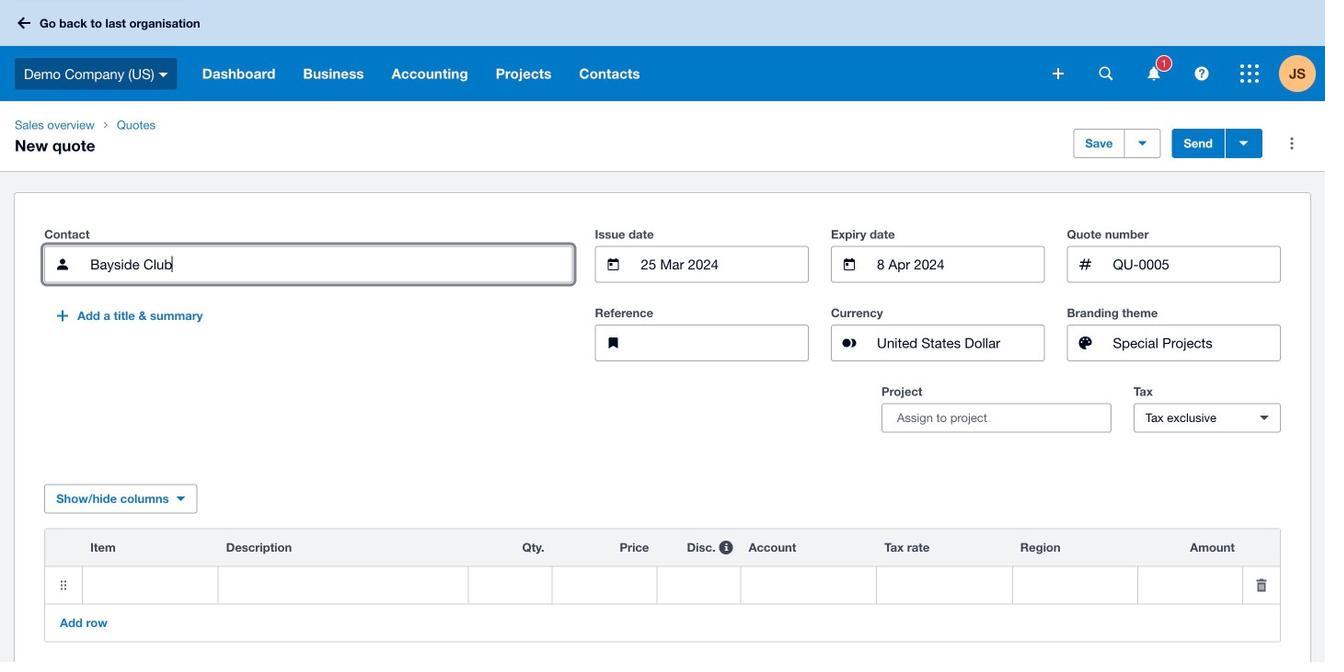 Task type: locate. For each thing, give the bounding box(es) containing it.
banner
[[0, 0, 1326, 101]]

None text field
[[1112, 247, 1281, 282], [219, 568, 468, 604], [1112, 247, 1281, 282], [219, 568, 468, 604]]

1 horizontal spatial svg image
[[1149, 67, 1161, 81]]

None field
[[88, 247, 572, 282], [639, 247, 808, 282], [876, 247, 1044, 282], [1112, 326, 1281, 361], [83, 568, 218, 604], [469, 568, 552, 604], [553, 568, 657, 604], [658, 568, 741, 604], [742, 568, 877, 604], [878, 568, 1013, 604], [1014, 568, 1138, 604], [1139, 568, 1243, 604], [88, 247, 572, 282], [639, 247, 808, 282], [876, 247, 1044, 282], [1112, 326, 1281, 361], [83, 568, 218, 604], [469, 568, 552, 604], [553, 568, 657, 604], [658, 568, 741, 604], [742, 568, 877, 604], [878, 568, 1013, 604], [1014, 568, 1138, 604], [1139, 568, 1243, 604]]

svg image
[[17, 17, 30, 29], [1241, 64, 1260, 83], [1100, 67, 1114, 81], [1196, 67, 1209, 81], [159, 73, 168, 77]]

svg image
[[1149, 67, 1161, 81], [1053, 68, 1064, 79]]

drag handle image
[[45, 568, 82, 604]]

None text field
[[639, 326, 808, 361]]



Task type: vqa. For each thing, say whether or not it's contained in the screenshot.
Line items element
yes



Task type: describe. For each thing, give the bounding box(es) containing it.
line items element
[[44, 529, 1282, 643]]

0 horizontal spatial svg image
[[1053, 68, 1064, 79]]

remove row image
[[1244, 568, 1281, 604]]

overflow menu image
[[1274, 125, 1311, 162]]



